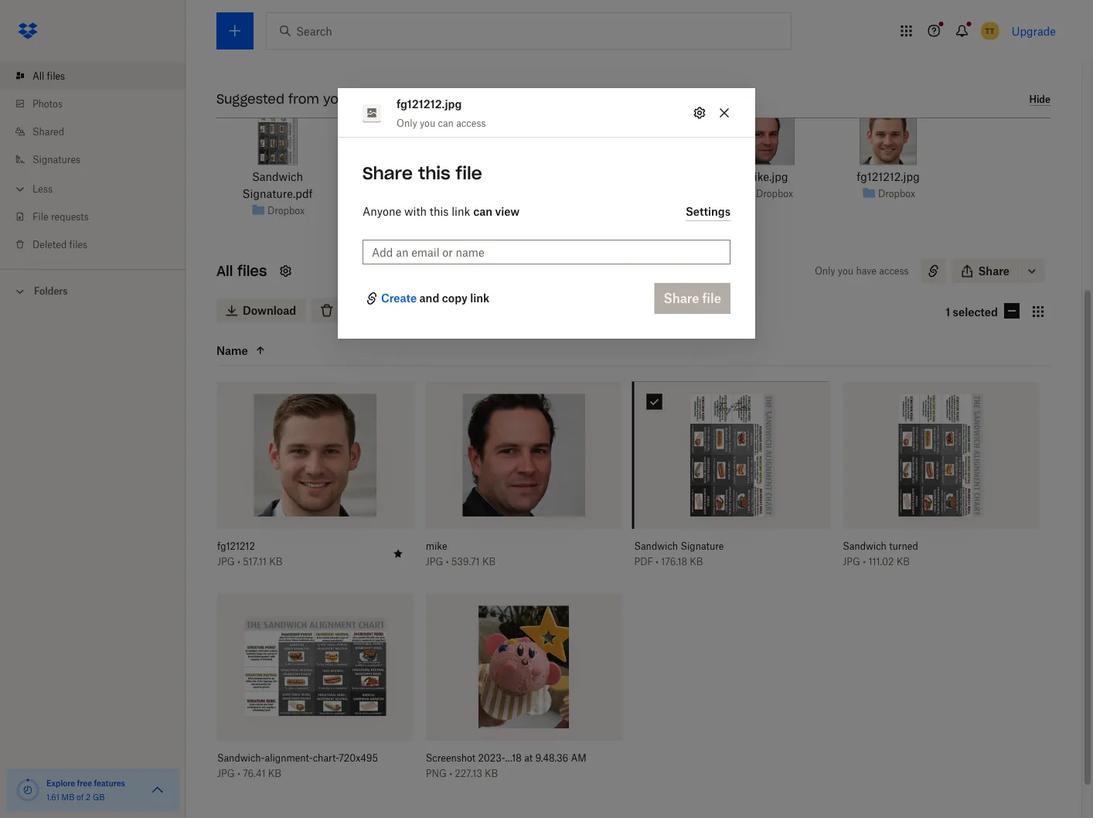 Task type: locate. For each thing, give the bounding box(es) containing it.
•
[[237, 556, 241, 568], [446, 556, 449, 568], [656, 556, 659, 568], [864, 556, 867, 568], [237, 768, 241, 780], [450, 768, 453, 780]]

0 vertical spatial sandwich-
[[355, 171, 410, 184]]

am.png
[[502, 188, 543, 201]]

sandwich signature.pdf link
[[222, 169, 334, 203]]

1 horizontal spatial sandwich-
[[355, 171, 410, 184]]

• down the fg121212
[[237, 556, 241, 568]]

1 horizontal spatial files
[[69, 239, 88, 250]]

mike.jpg
[[745, 171, 789, 184]]

dropbox link for sandwich-alig…t- 720x495.jpg
[[390, 203, 427, 219]]

upgrade link
[[1012, 24, 1057, 38]]

• left 111.02
[[864, 556, 867, 568]]

sandwich- up the 720x495.jpg
[[355, 171, 410, 184]]

kb down 2023-
[[485, 768, 498, 780]]

from
[[289, 91, 319, 107]]

files inside deleted files link
[[69, 239, 88, 250]]

can
[[438, 117, 454, 129], [474, 204, 493, 218]]

all files
[[32, 70, 65, 82], [217, 263, 267, 280]]

you
[[420, 117, 436, 129], [839, 266, 854, 277]]

• inside sandwich turned jpg • 111.02 kb
[[864, 556, 867, 568]]

share for share this file
[[363, 162, 413, 184]]

jpg down the fg121212
[[217, 556, 235, 568]]

• inside mike jpg • 539.71 kb
[[446, 556, 449, 568]]

sandwich up 111.02
[[843, 541, 887, 552]]

shared
[[32, 126, 64, 137]]

0 vertical spatial all
[[32, 70, 44, 82]]

sandwich
[[252, 171, 303, 184], [635, 541, 679, 552], [843, 541, 887, 552]]

mike.jpg link
[[745, 169, 789, 186]]

Add an email or name text field
[[372, 244, 722, 261]]

0 horizontal spatial fg121212.jpg
[[397, 97, 462, 110]]

jpg inside mike jpg • 539.71 kb
[[426, 556, 444, 568]]

link right the copy
[[470, 291, 490, 304]]

dropbox for fg121212.jpg
[[879, 188, 916, 200]]

1 selected
[[946, 306, 999, 319]]

signatures
[[32, 154, 81, 165]]

sandwich signature pdf • 176.18 kb
[[635, 541, 724, 568]]

sandwich up pdf
[[635, 541, 679, 552]]

kb right 76.41
[[268, 768, 282, 780]]

screenshot inside screenshot 20…8.36 am.png
[[469, 171, 527, 184]]

file, fg121212.jpg row
[[217, 382, 414, 579]]

/screenshot 2023-08-18 at 9.48.36 am.png image
[[501, 108, 544, 166]]

sandwich for sandwich signature.pdf
[[252, 171, 303, 184]]

fg121212.jpg down '/fg121212.jpg' image
[[857, 171, 920, 184]]

settings button
[[686, 203, 731, 221]]

sandwich for sandwich signature pdf • 176.18 kb
[[635, 541, 679, 552]]

files
[[47, 70, 65, 82], [69, 239, 88, 250], [237, 263, 267, 280]]

anyone
[[363, 204, 402, 218]]

features
[[94, 779, 125, 788]]

screenshot for screenshot 2023-…18 at 9.48.36 am png • 227.13 kb
[[426, 753, 476, 764]]

kb inside sandwich signature pdf • 176.18 kb
[[690, 556, 704, 568]]

jpg left 76.41
[[217, 768, 235, 780]]

deleted files
[[32, 239, 88, 250]]

dropbox down mike.jpg link
[[757, 188, 794, 200]]

0 vertical spatial all files
[[32, 70, 65, 82]]

share up the 720x495.jpg
[[363, 162, 413, 184]]

1 vertical spatial can
[[474, 204, 493, 218]]

can left view
[[474, 204, 493, 218]]

only left have
[[815, 266, 836, 277]]

kb inside sandwich turned jpg • 111.02 kb
[[897, 556, 911, 568]]

only inside fg121212.jpg only you can access
[[397, 117, 418, 129]]

files inside the all files link
[[47, 70, 65, 82]]

file, sandwich turned.jpg row
[[843, 382, 1040, 579]]

dropbox link down fg121212.jpg link
[[879, 186, 916, 202]]

0 vertical spatial files
[[47, 70, 65, 82]]

jpg
[[217, 556, 235, 568], [426, 556, 444, 568], [843, 556, 861, 568], [217, 768, 235, 780]]

0 horizontal spatial sandwich
[[252, 171, 303, 184]]

access up file
[[457, 117, 486, 129]]

1 horizontal spatial all files
[[217, 263, 267, 280]]

selected
[[954, 306, 999, 319]]

0 vertical spatial you
[[420, 117, 436, 129]]

2 horizontal spatial sandwich
[[843, 541, 887, 552]]

files for deleted files link
[[69, 239, 88, 250]]

file, mike.jpg row
[[426, 382, 622, 579]]

0 horizontal spatial all files
[[32, 70, 65, 82]]

• inside 'screenshot 2023-…18 at 9.48.36 am png • 227.13 kb'
[[450, 768, 453, 780]]

1 horizontal spatial all
[[217, 263, 233, 280]]

this right with
[[430, 204, 449, 218]]

0 vertical spatial this
[[418, 162, 451, 184]]

this
[[418, 162, 451, 184], [430, 204, 449, 218]]

sandwich-
[[355, 171, 410, 184], [217, 753, 265, 764]]

screenshot inside 'screenshot 2023-…18 at 9.48.36 am png • 227.13 kb'
[[426, 753, 476, 764]]

0 horizontal spatial share
[[363, 162, 413, 184]]

sandwich- inside sandwich-alignment-chart-720x495 jpg • 76.41 kb
[[217, 753, 265, 764]]

• inside sandwich-alignment-chart-720x495 jpg • 76.41 kb
[[237, 768, 241, 780]]

signatures link
[[12, 145, 186, 173]]

1 vertical spatial all
[[217, 263, 233, 280]]

photos link
[[12, 90, 186, 118]]

you up share this file
[[420, 117, 436, 129]]

all
[[32, 70, 44, 82], [217, 263, 233, 280]]

only down activity
[[397, 117, 418, 129]]

dropbox link for fg121212.jpg
[[879, 186, 916, 202]]

screenshot 2023-…18 at 9.48.36 am button
[[426, 752, 588, 765]]

link for copy
[[470, 291, 490, 304]]

176.18
[[662, 556, 688, 568]]

share for share
[[979, 265, 1010, 278]]

all files list item
[[0, 62, 186, 90]]

access
[[457, 117, 486, 129], [880, 266, 909, 277]]

kb right 517.11
[[269, 556, 283, 568]]

dropbox down the 720x495.jpg
[[390, 205, 427, 217]]

• right png
[[450, 768, 453, 780]]

0 horizontal spatial files
[[47, 70, 65, 82]]

can inside fg121212.jpg only you can access
[[438, 117, 454, 129]]

sandwich for sandwich turned jpg • 111.02 kb
[[843, 541, 887, 552]]

link down file
[[452, 204, 471, 218]]

sandwich inside sandwich signature.pdf
[[252, 171, 303, 184]]

kb down the turned
[[897, 556, 911, 568]]

mike button
[[426, 540, 588, 553]]

• left 76.41
[[237, 768, 241, 780]]

0 horizontal spatial only
[[397, 117, 418, 129]]

1 horizontal spatial fg121212.jpg
[[857, 171, 920, 184]]

fg121212.jpg for fg121212.jpg only you can access
[[397, 97, 462, 110]]

1 horizontal spatial share
[[979, 265, 1010, 278]]

screenshot 20…8.36 am.png link
[[466, 169, 578, 203]]

access right have
[[880, 266, 909, 277]]

jpg left 111.02
[[843, 556, 861, 568]]

• right pdf
[[656, 556, 659, 568]]

0 vertical spatial screenshot
[[469, 171, 527, 184]]

mb
[[62, 793, 75, 802]]

dropbox down signature.pdf
[[268, 205, 305, 217]]

screenshot up am.png at the left top of page
[[469, 171, 527, 184]]

1 vertical spatial fg121212.jpg
[[857, 171, 920, 184]]

deleted
[[32, 239, 67, 250]]

sandwich- inside sandwich-alig…t- 720x495.jpg
[[355, 171, 410, 184]]

1 horizontal spatial sandwich
[[635, 541, 679, 552]]

0 vertical spatial fg121212.jpg
[[397, 97, 462, 110]]

1 vertical spatial link
[[470, 291, 490, 304]]

1 vertical spatial access
[[880, 266, 909, 277]]

only
[[397, 117, 418, 129], [815, 266, 836, 277]]

name button
[[217, 342, 347, 360]]

• inside fg121212 jpg • 517.11 kb
[[237, 556, 241, 568]]

1 horizontal spatial you
[[839, 266, 854, 277]]

kb
[[269, 556, 283, 568], [483, 556, 496, 568], [690, 556, 704, 568], [897, 556, 911, 568], [268, 768, 282, 780], [485, 768, 498, 780]]

photos
[[32, 98, 63, 109]]

2
[[86, 793, 91, 802]]

file, screenshot 2023-08-18 at 9.48.36 am.png row
[[426, 594, 622, 791]]

dropbox inside the mike.jpg dropbox
[[757, 188, 794, 200]]

1 vertical spatial you
[[839, 266, 854, 277]]

fg121212.jpg only you can access
[[397, 97, 486, 129]]

1
[[946, 306, 951, 319]]

sandwich-alig…t- 720x495.jpg
[[355, 171, 445, 201]]

0 horizontal spatial can
[[438, 117, 454, 129]]

1 vertical spatial all files
[[217, 263, 267, 280]]

dropbox link down mike.jpg link
[[757, 186, 794, 202]]

0 horizontal spatial sandwich-
[[217, 753, 265, 764]]

0 vertical spatial only
[[397, 117, 418, 129]]

0 vertical spatial can
[[438, 117, 454, 129]]

requests
[[51, 211, 89, 222]]

share inside share "button"
[[979, 265, 1010, 278]]

sandwich turned button
[[843, 540, 1006, 553]]

1 vertical spatial screenshot
[[426, 753, 476, 764]]

sandwich- for alig…t-
[[355, 171, 410, 184]]

dropbox down fg121212.jpg link
[[879, 188, 916, 200]]

this left file
[[418, 162, 451, 184]]

only you have access
[[815, 266, 909, 277]]

kb right 539.71
[[483, 556, 496, 568]]

sandwich inside sandwich signature pdf • 176.18 kb
[[635, 541, 679, 552]]

less
[[32, 183, 53, 195]]

1 horizontal spatial only
[[815, 266, 836, 277]]

dropbox link down the 720x495.jpg
[[390, 203, 427, 219]]

you left have
[[839, 266, 854, 277]]

can up share this file
[[438, 117, 454, 129]]

screenshot up png
[[426, 753, 476, 764]]

517.11
[[243, 556, 267, 568]]

1 vertical spatial share
[[979, 265, 1010, 278]]

2 horizontal spatial files
[[237, 263, 267, 280]]

list
[[0, 53, 186, 269]]

0 horizontal spatial you
[[420, 117, 436, 129]]

pdf
[[635, 556, 654, 568]]

sandwich up signature.pdf
[[252, 171, 303, 184]]

jpg down mike
[[426, 556, 444, 568]]

alignment-
[[265, 753, 313, 764]]

227.13
[[455, 768, 483, 780]]

dropbox down am.png at the left top of page
[[512, 205, 549, 217]]

• left 539.71
[[446, 556, 449, 568]]

sandwich inside sandwich turned jpg • 111.02 kb
[[843, 541, 887, 552]]

of
[[77, 793, 84, 802]]

share up selected
[[979, 265, 1010, 278]]

sandwich- up 76.41
[[217, 753, 265, 764]]

fg121212.jpg up share this file
[[397, 97, 462, 110]]

2023-
[[478, 753, 506, 764]]

file
[[32, 211, 48, 222]]

0 vertical spatial access
[[457, 117, 486, 129]]

dropbox link down am.png at the left top of page
[[512, 203, 549, 219]]

dropbox link down signature.pdf
[[268, 203, 305, 219]]

1 vertical spatial sandwich-
[[217, 753, 265, 764]]

1 vertical spatial files
[[69, 239, 88, 250]]

0 vertical spatial link
[[452, 204, 471, 218]]

0 horizontal spatial access
[[457, 117, 486, 129]]

fg121212.jpg inside fg121212.jpg only you can access
[[397, 97, 462, 110]]

kb down signature
[[690, 556, 704, 568]]

share inside sharing modal dialog
[[363, 162, 413, 184]]

720x495
[[339, 753, 378, 764]]

0 horizontal spatial all
[[32, 70, 44, 82]]

/mike.jpg image
[[738, 108, 795, 166]]

0 vertical spatial share
[[363, 162, 413, 184]]

dropbox for sandwich-alig…t- 720x495.jpg
[[390, 205, 427, 217]]



Task type: describe. For each thing, give the bounding box(es) containing it.
111.02
[[869, 556, 895, 568]]

1 horizontal spatial access
[[880, 266, 909, 277]]

suggested from your activity
[[217, 91, 404, 107]]

fg121212 button
[[217, 540, 380, 553]]

fg121212.jpg for fg121212.jpg
[[857, 171, 920, 184]]

you inside fg121212.jpg only you can access
[[420, 117, 436, 129]]

jpg inside fg121212 jpg • 517.11 kb
[[217, 556, 235, 568]]

copy
[[442, 291, 468, 304]]

kb inside sandwich-alignment-chart-720x495 jpg • 76.41 kb
[[268, 768, 282, 780]]

file
[[456, 162, 483, 184]]

view
[[496, 204, 520, 218]]

1 vertical spatial this
[[430, 204, 449, 218]]

deleted files link
[[12, 231, 186, 258]]

fg121212 jpg • 517.11 kb
[[217, 541, 283, 568]]

720x495.jpg
[[368, 188, 432, 201]]

dropbox for screenshot 20…8.36 am.png
[[512, 205, 549, 217]]

sandwich signature button
[[635, 540, 797, 553]]

file, sandwich signature.pdf row
[[635, 382, 831, 579]]

folders button
[[0, 279, 186, 302]]

76.41
[[243, 768, 266, 780]]

kb inside mike jpg • 539.71 kb
[[483, 556, 496, 568]]

screenshot for screenshot 20…8.36 am.png
[[469, 171, 527, 184]]

/sandwich alignment chart 720x495.jpg image
[[359, 108, 441, 166]]

list containing all files
[[0, 53, 186, 269]]

files for the all files link
[[47, 70, 65, 82]]

share button
[[953, 259, 1020, 284]]

quota usage element
[[15, 778, 40, 803]]

link for this
[[452, 204, 471, 218]]

/sandwich signature.pdf image
[[258, 108, 298, 166]]

1.61
[[46, 793, 59, 802]]

sandwich turned jpg • 111.02 kb
[[843, 541, 919, 568]]

with
[[405, 204, 427, 218]]

dropbox link for sandwich signature.pdf
[[268, 203, 305, 219]]

create and copy link
[[381, 291, 490, 304]]

sandwich-alignment-chart-720x495 jpg • 76.41 kb
[[217, 753, 378, 780]]

gb
[[93, 793, 105, 802]]

all files inside list item
[[32, 70, 65, 82]]

fg121212
[[217, 541, 255, 552]]

mike
[[426, 541, 448, 552]]

at
[[525, 753, 533, 764]]

1 vertical spatial only
[[815, 266, 836, 277]]

shared link
[[12, 118, 186, 145]]

explore free features 1.61 mb of 2 gb
[[46, 779, 125, 802]]

sandwich-alignment-chart-720x495 button
[[217, 752, 380, 765]]

activity
[[356, 91, 404, 107]]

sandwich-alig…t- 720x495.jpg link
[[344, 169, 456, 203]]

jpg inside sandwich turned jpg • 111.02 kb
[[843, 556, 861, 568]]

free
[[77, 779, 92, 788]]

folders
[[34, 285, 68, 297]]

less image
[[12, 181, 28, 197]]

kb inside 'screenshot 2023-…18 at 9.48.36 am png • 227.13 kb'
[[485, 768, 498, 780]]

upgrade
[[1012, 24, 1057, 38]]

…18
[[506, 753, 522, 764]]

• inside sandwich signature pdf • 176.18 kb
[[656, 556, 659, 568]]

turned
[[890, 541, 919, 552]]

fg121212.jpg link
[[857, 169, 920, 186]]

name
[[217, 344, 248, 357]]

sandwich- for alignment-
[[217, 753, 265, 764]]

anyone with this link can view
[[363, 204, 520, 218]]

create
[[381, 291, 417, 304]]

file requests link
[[12, 203, 186, 231]]

png
[[426, 768, 447, 780]]

access inside fg121212.jpg only you can access
[[457, 117, 486, 129]]

2 vertical spatial files
[[237, 263, 267, 280]]

settings
[[686, 205, 731, 218]]

file requests
[[32, 211, 89, 222]]

dropbox image
[[12, 15, 43, 46]]

all files link
[[12, 62, 186, 90]]

/fg121212.jpg image
[[860, 108, 918, 166]]

signature
[[681, 541, 724, 552]]

file, sandwich-alignment-chart-720x495.jpg row
[[217, 594, 414, 791]]

suggested
[[217, 91, 285, 107]]

all inside list item
[[32, 70, 44, 82]]

jpg inside sandwich-alignment-chart-720x495 jpg • 76.41 kb
[[217, 768, 235, 780]]

dropbox for sandwich signature.pdf
[[268, 205, 305, 217]]

chart-
[[313, 753, 339, 764]]

create link
[[381, 289, 417, 308]]

sharing modal dialog
[[338, 88, 756, 462]]

screenshot 20…8.36 am.png
[[469, 171, 575, 201]]

signature.pdf
[[243, 188, 313, 201]]

20…8.36
[[530, 171, 575, 184]]

name column header
[[217, 342, 371, 360]]

9.48.36
[[536, 753, 569, 764]]

alig…t-
[[410, 171, 445, 184]]

share this file
[[363, 162, 483, 184]]

have
[[857, 266, 877, 277]]

am
[[571, 753, 587, 764]]

and
[[420, 291, 440, 304]]

mike jpg • 539.71 kb
[[426, 541, 496, 568]]

kb inside fg121212 jpg • 517.11 kb
[[269, 556, 283, 568]]

explore
[[46, 779, 75, 788]]

sandwich signature.pdf
[[243, 171, 313, 201]]

539.71
[[452, 556, 480, 568]]

/sandwich turned.jpg image
[[625, 108, 664, 166]]

1 horizontal spatial can
[[474, 204, 493, 218]]

mike.jpg dropbox
[[745, 171, 794, 200]]

dropbox link for screenshot 20…8.36 am.png
[[512, 203, 549, 219]]

your
[[323, 91, 352, 107]]

screenshot 2023-…18 at 9.48.36 am png • 227.13 kb
[[426, 753, 587, 780]]



Task type: vqa. For each thing, say whether or not it's contained in the screenshot.
alert
no



